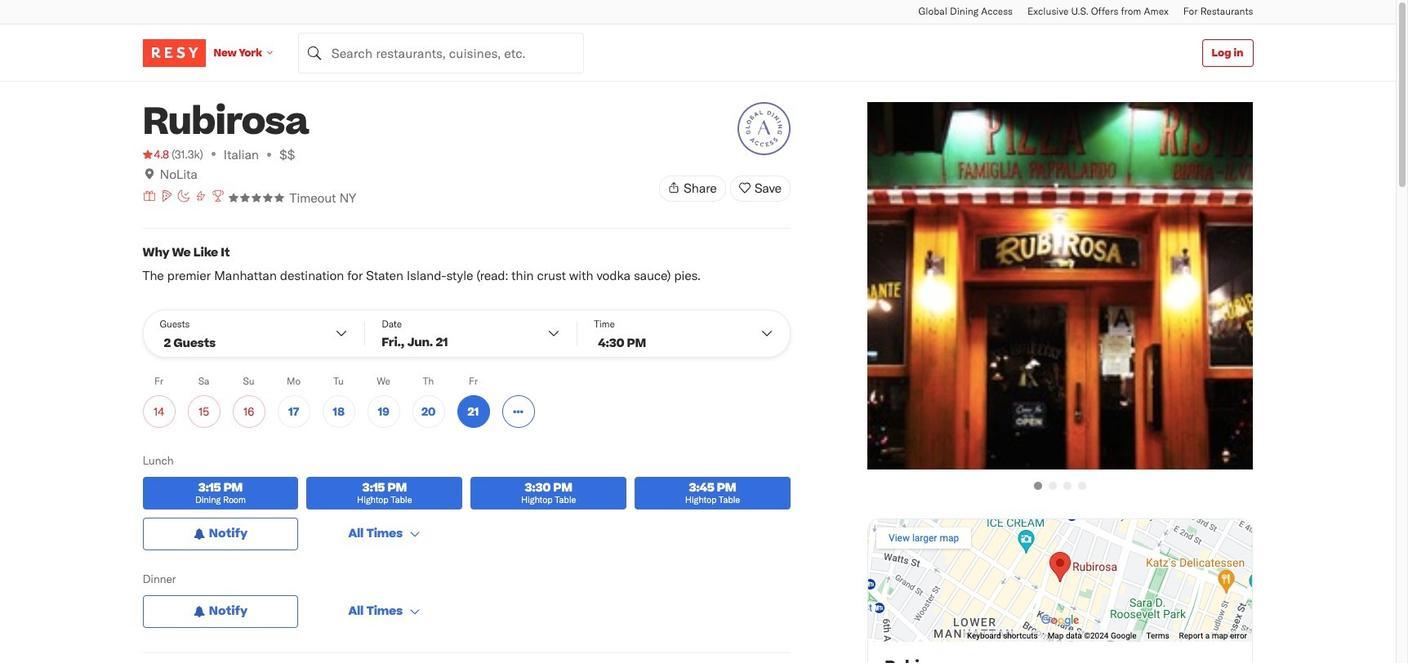 Task type: describe. For each thing, give the bounding box(es) containing it.
Search restaurants, cuisines, etc. text field
[[298, 32, 584, 73]]

5.0 out of 5 stars image
[[228, 193, 286, 203]]



Task type: locate. For each thing, give the bounding box(es) containing it.
4.8 out of 5 stars image
[[143, 146, 169, 163]]

None field
[[298, 32, 584, 73]]



